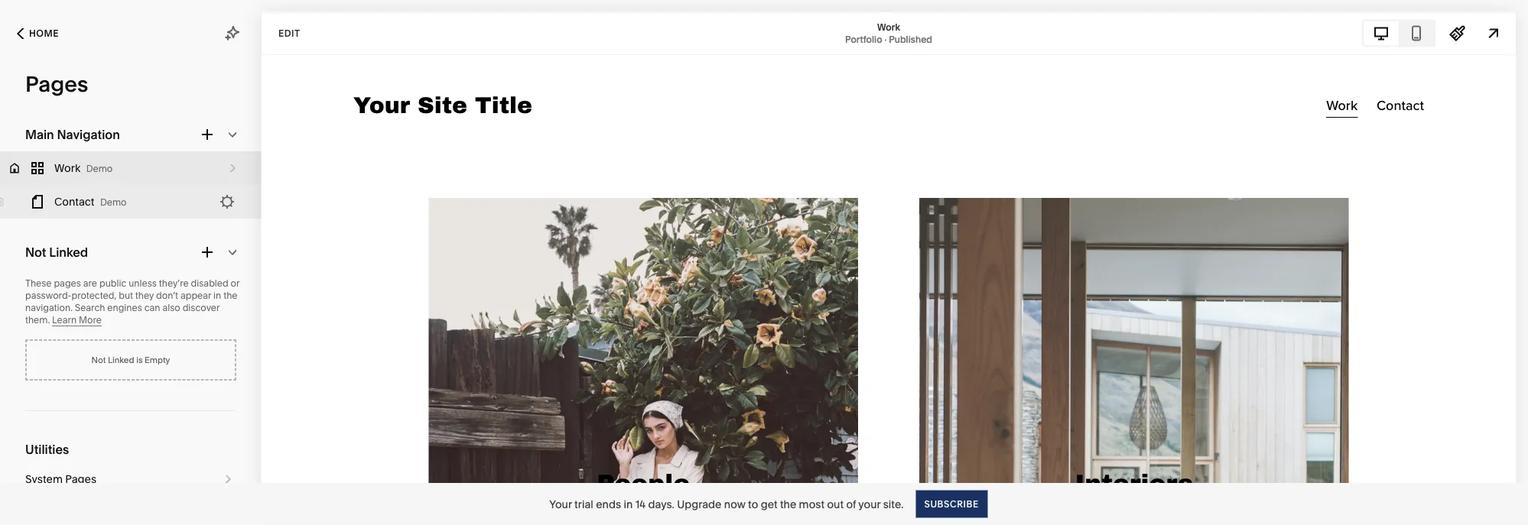 Task type: locate. For each thing, give the bounding box(es) containing it.
work down main navigation
[[54, 162, 80, 175]]

empty
[[145, 355, 170, 365]]

site.
[[883, 498, 904, 511]]

not for not linked
[[25, 245, 46, 260]]

your
[[549, 498, 572, 511]]

·
[[885, 34, 887, 45]]

add a new page to the "main navigation" group image
[[199, 126, 216, 143]]

demo
[[86, 163, 113, 174], [100, 197, 127, 208]]

they
[[135, 290, 154, 301]]

0 vertical spatial work
[[878, 21, 900, 33]]

1 vertical spatial in
[[624, 498, 633, 511]]

pages right system
[[65, 473, 96, 486]]

edit
[[278, 28, 300, 39]]

linked up pages
[[49, 245, 88, 260]]

demo up 'contact demo'
[[86, 163, 113, 174]]

0 horizontal spatial in
[[214, 290, 221, 301]]

the
[[224, 290, 238, 301], [780, 498, 797, 511]]

0 vertical spatial the
[[224, 290, 238, 301]]

navigation
[[57, 127, 120, 142]]

1 horizontal spatial not
[[92, 355, 106, 365]]

they're
[[159, 278, 189, 289]]

not
[[25, 245, 46, 260], [92, 355, 106, 365]]

1 horizontal spatial work
[[878, 21, 900, 33]]

more
[[79, 315, 102, 326]]

0 vertical spatial pages
[[25, 71, 88, 97]]

work
[[878, 21, 900, 33], [54, 162, 80, 175]]

0 vertical spatial in
[[214, 290, 221, 301]]

1 vertical spatial not
[[92, 355, 106, 365]]

system pages
[[25, 473, 96, 486]]

1 vertical spatial demo
[[100, 197, 127, 208]]

or
[[231, 278, 240, 289]]

navigation.
[[25, 303, 73, 314]]

0 horizontal spatial work
[[54, 162, 80, 175]]

not down more
[[92, 355, 106, 365]]

in down disabled
[[214, 290, 221, 301]]

to
[[748, 498, 758, 511]]

the down or at the left of the page
[[224, 290, 238, 301]]

portfolio
[[845, 34, 883, 45]]

the right get
[[780, 498, 797, 511]]

0 vertical spatial not
[[25, 245, 46, 260]]

work inside work portfolio · published
[[878, 21, 900, 33]]

not for not linked is empty
[[92, 355, 106, 365]]

subscribe button
[[916, 491, 988, 518]]

ends
[[596, 498, 621, 511]]

system
[[25, 473, 63, 486]]

now
[[724, 498, 746, 511]]

tab list
[[1364, 21, 1434, 46]]

pages
[[25, 71, 88, 97], [65, 473, 96, 486]]

contact demo
[[54, 195, 127, 208]]

are
[[83, 278, 97, 289]]

work for work portfolio · published
[[878, 21, 900, 33]]

the inside these pages are public unless they're disabled or password-protected, but they don't appear in the navigation. search engines can also discover them.
[[224, 290, 238, 301]]

not up 'these'
[[25, 245, 46, 260]]

linked
[[49, 245, 88, 260], [108, 355, 134, 365]]

not linked is empty
[[92, 355, 170, 365]]

work up ·
[[878, 21, 900, 33]]

discover
[[183, 303, 220, 314]]

1 vertical spatial linked
[[108, 355, 134, 365]]

your trial ends in 14 days. upgrade now to get the most out of your site.
[[549, 498, 904, 511]]

days.
[[648, 498, 675, 511]]

in left 14
[[624, 498, 633, 511]]

1 horizontal spatial linked
[[108, 355, 134, 365]]

in
[[214, 290, 221, 301], [624, 498, 633, 511]]

don't
[[156, 290, 178, 301]]

demo right contact
[[100, 197, 127, 208]]

1 vertical spatial pages
[[65, 473, 96, 486]]

search
[[75, 303, 105, 314]]

not linked
[[25, 245, 88, 260]]

of
[[846, 498, 856, 511]]

0 horizontal spatial linked
[[49, 245, 88, 260]]

0 horizontal spatial not
[[25, 245, 46, 260]]

protected,
[[71, 290, 117, 301]]

pages down home
[[25, 71, 88, 97]]

get
[[761, 498, 778, 511]]

1 horizontal spatial the
[[780, 498, 797, 511]]

0 horizontal spatial the
[[224, 290, 238, 301]]

your
[[859, 498, 881, 511]]

in inside these pages are public unless they're disabled or password-protected, but they don't appear in the navigation. search engines can also discover them.
[[214, 290, 221, 301]]

0 vertical spatial demo
[[86, 163, 113, 174]]

work demo
[[54, 162, 113, 175]]

published
[[889, 34, 933, 45]]

demo inside work demo
[[86, 163, 113, 174]]

1 horizontal spatial in
[[624, 498, 633, 511]]

0 vertical spatial linked
[[49, 245, 88, 260]]

demo inside 'contact demo'
[[100, 197, 127, 208]]

1 vertical spatial work
[[54, 162, 80, 175]]

linked left is
[[108, 355, 134, 365]]



Task type: vqa. For each thing, say whether or not it's contained in the screenshot.
Contact Demo
yes



Task type: describe. For each thing, give the bounding box(es) containing it.
learn
[[52, 315, 77, 326]]

demo for work
[[86, 163, 113, 174]]

learn more
[[52, 315, 102, 326]]

main
[[25, 127, 54, 142]]

appear
[[180, 290, 211, 301]]

password-
[[25, 290, 71, 301]]

out
[[827, 498, 844, 511]]

contact
[[54, 195, 94, 208]]

home
[[29, 28, 59, 39]]

engines
[[107, 303, 142, 314]]

these
[[25, 278, 52, 289]]

upgrade
[[677, 498, 722, 511]]

1 vertical spatial the
[[780, 498, 797, 511]]

edit button
[[269, 19, 310, 47]]

also
[[163, 303, 180, 314]]

linked for not linked
[[49, 245, 88, 260]]

linked for not linked is empty
[[108, 355, 134, 365]]

public
[[99, 278, 126, 289]]

system pages button
[[25, 463, 236, 497]]

trial
[[575, 498, 594, 511]]

can
[[144, 303, 160, 314]]

these pages are public unless they're disabled or password-protected, but they don't appear in the navigation. search engines can also discover them.
[[25, 278, 240, 326]]

home button
[[0, 17, 76, 50]]

add a new page to the "not linked" navigation group image
[[199, 244, 216, 261]]

but
[[119, 290, 133, 301]]

work portfolio · published
[[845, 21, 933, 45]]

14
[[635, 498, 646, 511]]

disabled
[[191, 278, 229, 289]]

work for work demo
[[54, 162, 80, 175]]

is
[[136, 355, 143, 365]]

most
[[799, 498, 825, 511]]

main navigation
[[25, 127, 120, 142]]

pages inside button
[[65, 473, 96, 486]]

unless
[[129, 278, 157, 289]]

demo for contact
[[100, 197, 127, 208]]

pages
[[54, 278, 81, 289]]

them.
[[25, 315, 50, 326]]

utilities
[[25, 442, 69, 457]]

learn more link
[[52, 315, 102, 327]]

subscribe
[[925, 499, 979, 510]]



